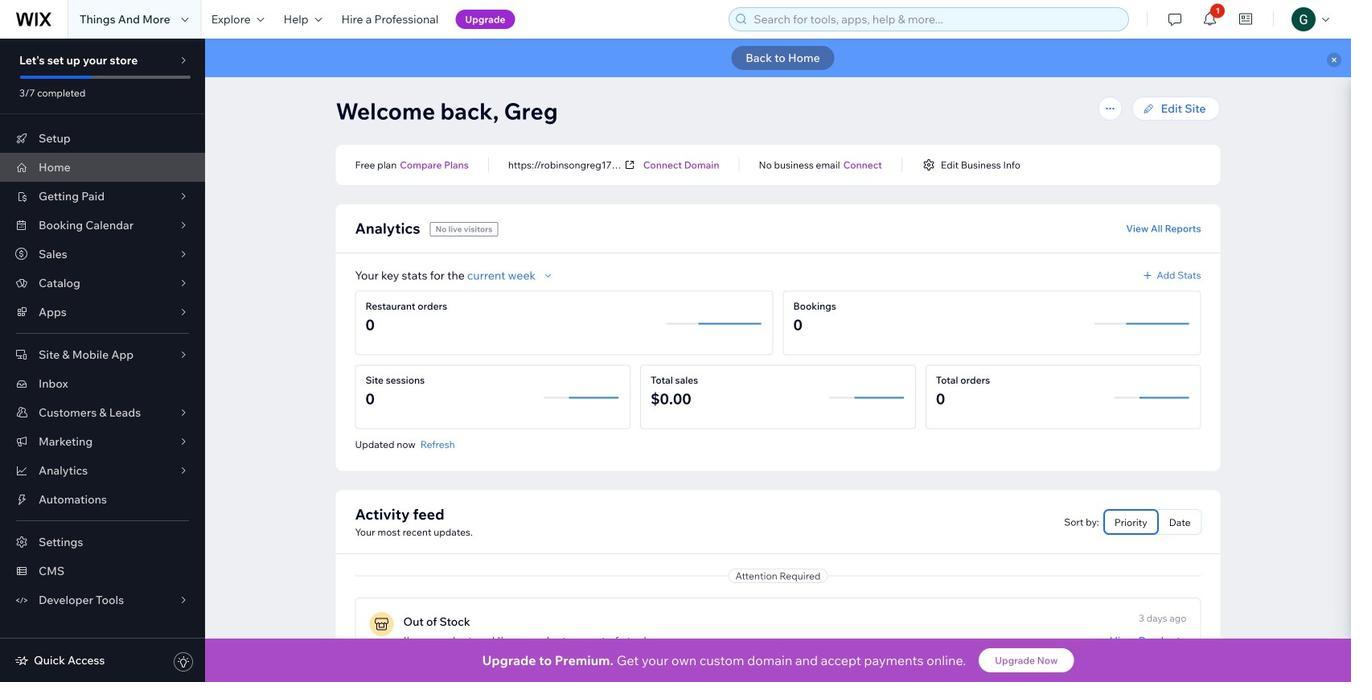 Task type: vqa. For each thing, say whether or not it's contained in the screenshot.
SEARCH FOR TOOLS, APPS, HELP & MORE... field
yes



Task type: locate. For each thing, give the bounding box(es) containing it.
alert
[[205, 39, 1352, 77]]

sidebar element
[[0, 39, 205, 682]]

Search for tools, apps, help & more... field
[[749, 8, 1124, 31]]



